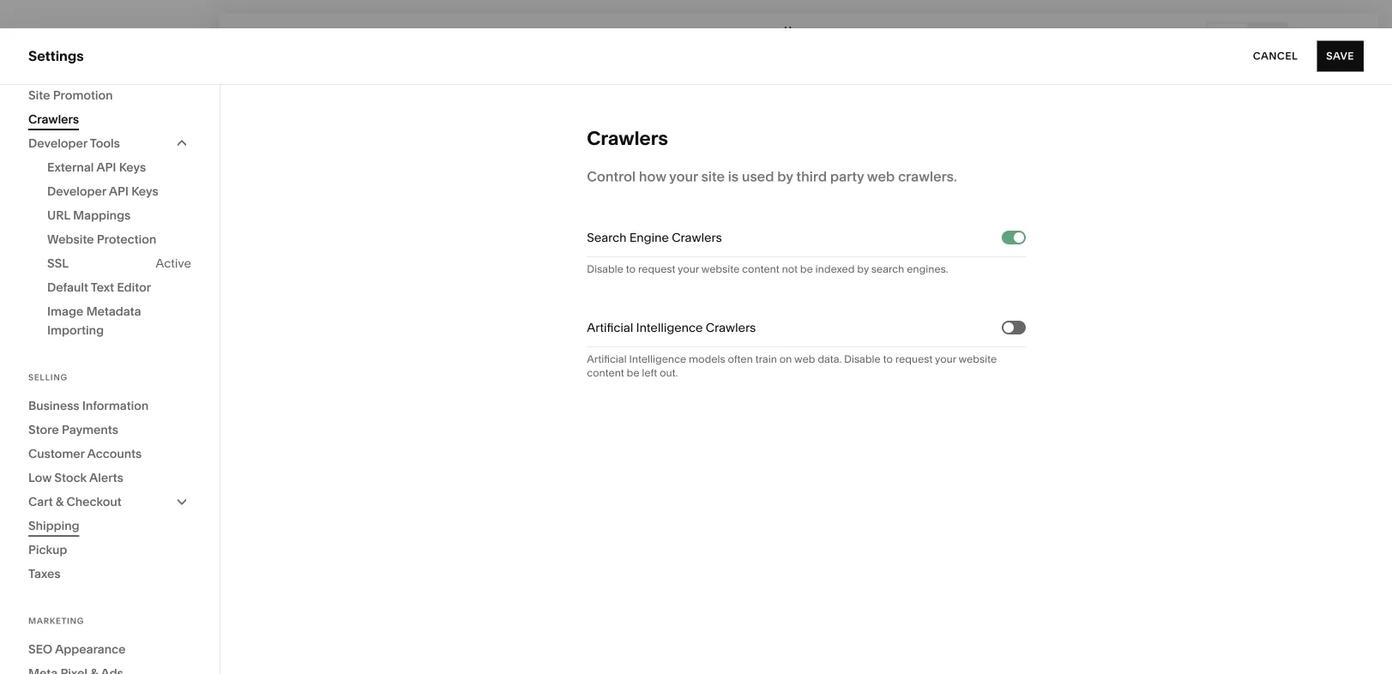 Task type: locate. For each thing, give the bounding box(es) containing it.
seo appearance link
[[28, 638, 191, 662]]

developer for developer tools
[[28, 136, 87, 151]]

by left "third"
[[778, 168, 793, 185]]

metadata
[[86, 304, 141, 319]]

1 vertical spatial intelligence
[[629, 353, 687, 366]]

be inside artificial intelligence models often train on web data. disable to request your website content be left out.
[[627, 367, 640, 379]]

scheduling
[[73, 259, 147, 275]]

low stock alerts
[[28, 471, 123, 485]]

1 vertical spatial website
[[47, 232, 94, 247]]

1 marketing from the top
[[28, 167, 95, 184]]

None checkbox
[[1004, 323, 1014, 333]]

be right not
[[800, 263, 813, 275]]

to down engine
[[626, 263, 636, 275]]

1 vertical spatial keys
[[131, 184, 158, 199]]

0 horizontal spatial request
[[638, 263, 676, 275]]

developer inside dropdown button
[[28, 136, 87, 151]]

0 vertical spatial intelligence
[[636, 320, 703, 335]]

external
[[47, 160, 94, 175]]

1 horizontal spatial content
[[742, 263, 780, 275]]

1 vertical spatial to
[[883, 353, 893, 366]]

developer api keys link
[[47, 179, 191, 203]]

0 vertical spatial your
[[669, 168, 698, 185]]

be
[[800, 263, 813, 275], [627, 367, 640, 379]]

0 horizontal spatial website
[[702, 263, 740, 275]]

ssl
[[47, 256, 69, 271]]

developer down external
[[47, 184, 106, 199]]

store payments
[[28, 423, 118, 437]]

to
[[626, 263, 636, 275], [883, 353, 893, 366]]

web
[[867, 168, 895, 185], [795, 353, 816, 366]]

search
[[872, 263, 905, 275]]

crawlers down site
[[28, 112, 79, 127]]

0 vertical spatial be
[[800, 263, 813, 275]]

website protection
[[47, 232, 156, 247]]

site
[[702, 168, 725, 185]]

2 artificial from the top
[[587, 353, 627, 366]]

1 vertical spatial developer
[[47, 184, 106, 199]]

1 vertical spatial disable
[[844, 353, 881, 366]]

keys up developer api keys link
[[119, 160, 146, 175]]

1 horizontal spatial by
[[857, 263, 869, 275]]

artificial
[[587, 320, 634, 335], [587, 353, 627, 366]]

crawlers
[[28, 112, 79, 127], [587, 127, 668, 150], [672, 230, 722, 245], [706, 320, 756, 335]]

url mappings link
[[47, 203, 191, 227]]

1 settings from the top
[[28, 48, 84, 64]]

artificial inside artificial intelligence models often train on web data. disable to request your website content be left out.
[[587, 353, 627, 366]]

low
[[28, 471, 52, 485]]

0 vertical spatial to
[[626, 263, 636, 275]]

shipping link
[[28, 514, 191, 538]]

business information link
[[28, 394, 191, 418]]

0 vertical spatial website
[[702, 263, 740, 275]]

is
[[728, 168, 739, 185]]

1 vertical spatial website
[[959, 353, 997, 366]]

intelligence up left
[[629, 353, 687, 366]]

website down site promotion
[[28, 106, 82, 123]]

0 vertical spatial marketing
[[28, 167, 95, 184]]

website down url
[[47, 232, 94, 247]]

crawlers right engine
[[672, 230, 722, 245]]

None checkbox
[[1014, 233, 1024, 243]]

image metadata importing
[[47, 304, 141, 338]]

keys up the url mappings link
[[131, 184, 158, 199]]

stock
[[54, 471, 87, 485]]

website
[[702, 263, 740, 275], [959, 353, 997, 366]]

1 vertical spatial your
[[678, 263, 699, 275]]

api down 'selling' link
[[96, 160, 116, 175]]

protection
[[97, 232, 156, 247]]

intelligence
[[636, 320, 703, 335], [629, 353, 687, 366]]

2 marketing from the top
[[28, 616, 84, 626]]

disable right data.
[[844, 353, 881, 366]]

by
[[778, 168, 793, 185], [857, 263, 869, 275]]

ra
[[35, 576, 50, 588]]

importing
[[47, 323, 104, 338]]

tab list
[[1208, 24, 1287, 51]]

search engine crawlers
[[587, 230, 722, 245]]

content left left
[[587, 367, 624, 379]]

image metadata importing link
[[47, 299, 191, 342]]

default
[[47, 280, 88, 295]]

url mappings
[[47, 208, 131, 223]]

1 vertical spatial web
[[795, 353, 816, 366]]

selling up external
[[28, 137, 73, 154]]

developer up external
[[28, 136, 87, 151]]

api up the url mappings link
[[109, 184, 129, 199]]

1 vertical spatial selling
[[28, 372, 68, 383]]

intelligence up out.
[[636, 320, 703, 335]]

website protection link
[[47, 227, 191, 251]]

save button
[[1317, 41, 1364, 72]]

marketing link
[[28, 166, 190, 187]]

developer
[[28, 136, 87, 151], [47, 184, 106, 199]]

2 vertical spatial your
[[935, 353, 957, 366]]

alerts
[[89, 471, 123, 485]]

0 horizontal spatial disable
[[587, 263, 624, 275]]

1 vertical spatial request
[[896, 353, 933, 366]]

default text editor
[[47, 280, 151, 295]]

taxes
[[28, 567, 61, 581]]

contacts link
[[28, 197, 190, 217]]

website
[[28, 106, 82, 123], [47, 232, 94, 247]]

1 vertical spatial api
[[109, 184, 129, 199]]

url
[[47, 208, 70, 223]]

business information
[[28, 399, 149, 413]]

1 vertical spatial artificial
[[587, 353, 627, 366]]

selling link
[[28, 136, 190, 156]]

not
[[782, 263, 798, 275]]

data.
[[818, 353, 842, 366]]

marketing up seo at the left of the page
[[28, 616, 84, 626]]

editor
[[117, 280, 151, 295]]

store payments link
[[28, 418, 191, 442]]

1 horizontal spatial be
[[800, 263, 813, 275]]

1 vertical spatial settings
[[28, 483, 82, 499]]

artificial intelligence crawlers
[[587, 320, 756, 335]]

keys for developer api keys
[[131, 184, 158, 199]]

payments
[[62, 423, 118, 437]]

selling
[[28, 137, 73, 154], [28, 372, 68, 383]]

0 vertical spatial api
[[96, 160, 116, 175]]

used
[[742, 168, 774, 185]]

image
[[47, 304, 83, 319]]

0 vertical spatial website
[[28, 106, 82, 123]]

pickup
[[28, 543, 67, 557]]

0 horizontal spatial web
[[795, 353, 816, 366]]

0 horizontal spatial by
[[778, 168, 793, 185]]

1 vertical spatial be
[[627, 367, 640, 379]]

api
[[96, 160, 116, 175], [109, 184, 129, 199]]

0 vertical spatial selling
[[28, 137, 73, 154]]

1 artificial from the top
[[587, 320, 634, 335]]

request right data.
[[896, 353, 933, 366]]

disable
[[587, 263, 624, 275], [844, 353, 881, 366]]

disable down search
[[587, 263, 624, 275]]

0 vertical spatial keys
[[119, 160, 146, 175]]

0 vertical spatial settings
[[28, 48, 84, 64]]

cancel button
[[1253, 41, 1298, 72]]

0 horizontal spatial be
[[627, 367, 640, 379]]

0 vertical spatial artificial
[[587, 320, 634, 335]]

web right party
[[867, 168, 895, 185]]

disable inside artificial intelligence models often train on web data. disable to request your website content be left out.
[[844, 353, 881, 366]]

developer for developer api keys
[[47, 184, 106, 199]]

content
[[742, 263, 780, 275], [587, 367, 624, 379]]

analytics
[[28, 228, 89, 245]]

request
[[638, 263, 676, 275], [896, 353, 933, 366]]

1 horizontal spatial web
[[867, 168, 895, 185]]

control how your site is used by third party web crawlers.
[[587, 168, 957, 185]]

search
[[587, 230, 627, 245]]

request down search engine crawlers
[[638, 263, 676, 275]]

be left left
[[627, 367, 640, 379]]

0 vertical spatial developer
[[28, 136, 87, 151]]

1 horizontal spatial to
[[883, 353, 893, 366]]

0 horizontal spatial content
[[587, 367, 624, 379]]

selling up business
[[28, 372, 68, 383]]

customer accounts link
[[28, 442, 191, 466]]

intelligence inside artificial intelligence models often train on web data. disable to request your website content be left out.
[[629, 353, 687, 366]]

1 horizontal spatial website
[[959, 353, 997, 366]]

1 horizontal spatial request
[[896, 353, 933, 366]]

content left not
[[742, 263, 780, 275]]

cart & checkout link
[[28, 490, 191, 514]]

1 vertical spatial content
[[587, 367, 624, 379]]

keys
[[119, 160, 146, 175], [131, 184, 158, 199]]

to right data.
[[883, 353, 893, 366]]

web right on
[[795, 353, 816, 366]]

seo appearance
[[28, 642, 126, 657]]

crawlers up 'often'
[[706, 320, 756, 335]]

1 horizontal spatial disable
[[844, 353, 881, 366]]

crawlers.
[[898, 168, 957, 185]]

by left search
[[857, 263, 869, 275]]

0 vertical spatial request
[[638, 263, 676, 275]]

0 vertical spatial content
[[742, 263, 780, 275]]

2 selling from the top
[[28, 372, 68, 383]]

1 vertical spatial marketing
[[28, 616, 84, 626]]

request inside artificial intelligence models often train on web data. disable to request your website content be left out.
[[896, 353, 933, 366]]

website inside artificial intelligence models often train on web data. disable to request your website content be left out.
[[959, 353, 997, 366]]

content inside artificial intelligence models often train on web data. disable to request your website content be left out.
[[587, 367, 624, 379]]

marketing up contacts
[[28, 167, 95, 184]]



Task type: describe. For each thing, give the bounding box(es) containing it.
help
[[28, 513, 59, 530]]

&
[[56, 495, 64, 509]]

your inside artificial intelligence models often train on web data. disable to request your website content be left out.
[[935, 353, 957, 366]]

acuity scheduling
[[28, 259, 147, 275]]

third
[[797, 168, 827, 185]]

2 settings from the top
[[28, 483, 82, 499]]

appearance
[[55, 642, 126, 657]]

website link
[[28, 106, 190, 126]]

cart & checkout
[[28, 495, 122, 509]]

1 vertical spatial by
[[857, 263, 869, 275]]

how
[[639, 168, 666, 185]]

seo
[[28, 642, 52, 657]]

1 selling from the top
[[28, 137, 73, 154]]

0 vertical spatial disable
[[587, 263, 624, 275]]

website for website protection
[[47, 232, 94, 247]]

0 horizontal spatial to
[[626, 263, 636, 275]]

ra button
[[26, 566, 190, 599]]

crawlers inside the "crawlers" link
[[28, 112, 79, 127]]

intelligence for crawlers
[[636, 320, 703, 335]]

party
[[830, 168, 864, 185]]

customer
[[28, 447, 85, 461]]

contacts
[[28, 198, 87, 215]]

promotion
[[53, 88, 113, 103]]

disable to request your website content not be indexed by search engines.
[[587, 263, 949, 275]]

artificial for artificial intelligence crawlers
[[587, 320, 634, 335]]

developer tools link
[[28, 131, 191, 155]]

asset library link
[[28, 451, 190, 471]]

pickup link
[[28, 538, 191, 562]]

on
[[780, 353, 792, 366]]

0 vertical spatial by
[[778, 168, 793, 185]]

analytics link
[[28, 227, 190, 248]]

external api keys
[[47, 160, 146, 175]]

taxes link
[[28, 562, 191, 586]]

keys for external api keys
[[119, 160, 146, 175]]

external api keys link
[[47, 155, 191, 179]]

mappings
[[73, 208, 131, 223]]

to inside artificial intelligence models often train on web data. disable to request your website content be left out.
[[883, 353, 893, 366]]

checkout
[[66, 495, 122, 509]]

developer tools
[[28, 136, 120, 151]]

default text editor link
[[47, 275, 191, 299]]

engine
[[630, 230, 669, 245]]

often
[[728, 353, 753, 366]]

api for external
[[96, 160, 116, 175]]

acuity
[[28, 259, 70, 275]]

artificial for artificial intelligence models often train on web data. disable to request your website content be left out.
[[587, 353, 627, 366]]

cancel
[[1253, 50, 1298, 62]]

save
[[1327, 50, 1355, 62]]

store
[[28, 423, 59, 437]]

train
[[756, 353, 777, 366]]

accounts
[[87, 447, 142, 461]]

shipping
[[28, 519, 79, 533]]

customer accounts
[[28, 447, 142, 461]]

intelligence for models
[[629, 353, 687, 366]]

asset
[[28, 452, 65, 469]]

business
[[28, 399, 79, 413]]

low stock alerts link
[[28, 466, 191, 490]]

website for website
[[28, 106, 82, 123]]

site promotion link
[[28, 83, 191, 107]]

text
[[91, 280, 114, 295]]

web inside artificial intelligence models often train on web data. disable to request your website content be left out.
[[795, 353, 816, 366]]

settings link
[[28, 482, 190, 502]]

artificial intelligence models often train on web data. disable to request your website content be left out.
[[587, 353, 997, 379]]

site promotion
[[28, 88, 113, 103]]

crawlers link
[[28, 107, 191, 131]]

information
[[82, 399, 149, 413]]

acuity scheduling link
[[28, 258, 190, 278]]

home
[[784, 24, 814, 36]]

control
[[587, 168, 636, 185]]

site
[[28, 88, 50, 103]]

left
[[642, 367, 657, 379]]

crawlers up control on the top left of the page
[[587, 127, 668, 150]]

asset library
[[28, 452, 114, 469]]

developer api keys
[[47, 184, 158, 199]]

out.
[[660, 367, 678, 379]]

api for developer
[[109, 184, 129, 199]]

engines.
[[907, 263, 949, 275]]

library
[[69, 452, 114, 469]]

tools
[[90, 136, 120, 151]]

active
[[156, 256, 191, 271]]

developer tools button
[[28, 131, 191, 155]]

help link
[[28, 512, 59, 531]]

0 vertical spatial web
[[867, 168, 895, 185]]



Task type: vqa. For each thing, say whether or not it's contained in the screenshot.
the contributor
no



